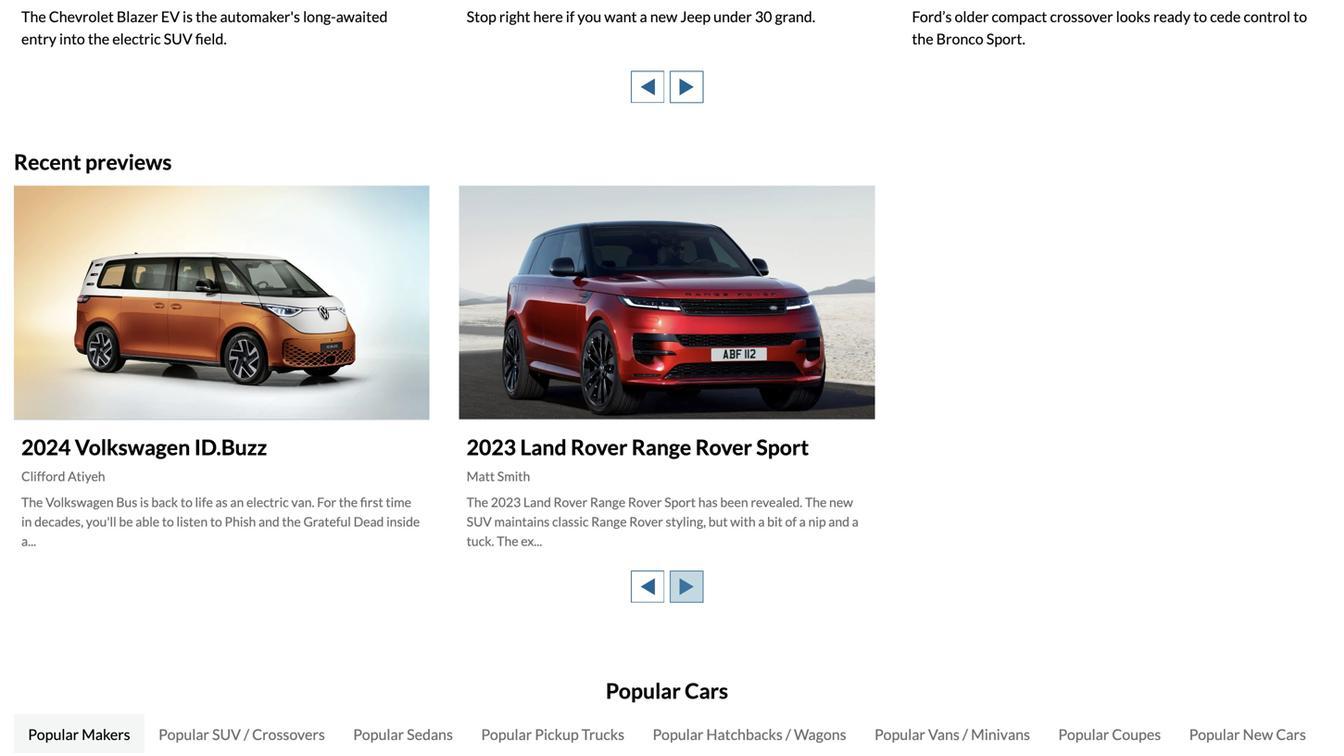 Task type: describe. For each thing, give the bounding box(es) containing it.
here
[[533, 8, 563, 26]]

revealed.
[[751, 494, 803, 510]]

land inside the 2023 land rover range rover sport has been revealed. the new suv maintains classic range rover styling, but with a bit of a nip and a tuck. the ex...
[[523, 494, 551, 510]]

has
[[698, 494, 718, 510]]

been
[[720, 494, 748, 510]]

styling,
[[666, 514, 706, 530]]

the for the chevrolet blazer ev is the automaker's long-awaited entry into the electric suv field.
[[21, 8, 46, 26]]

2024 volkswagen id.buzz link
[[21, 434, 267, 460]]

older
[[955, 8, 989, 26]]

for
[[317, 494, 336, 510]]

suv inside the 2023 land rover range rover sport has been revealed. the new suv maintains classic range rover styling, but with a bit of a nip and a tuck. the ex...
[[467, 514, 492, 530]]

classic
[[552, 514, 589, 530]]

and inside the 2023 land rover range rover sport has been revealed. the new suv maintains classic range rover styling, but with a bit of a nip and a tuck. the ex...
[[828, 514, 850, 530]]

crossover
[[1050, 8, 1113, 26]]

phish
[[225, 514, 256, 530]]

entry
[[21, 30, 56, 48]]

id.buzz
[[194, 434, 267, 460]]

van.
[[291, 494, 314, 510]]

if
[[566, 8, 575, 26]]

popular for popular cars
[[606, 678, 681, 704]]

2 vertical spatial range
[[591, 514, 627, 530]]

popular sedans
[[353, 725, 453, 743]]

ford's older compact crossover looks ready to cede control to the bronco sport.
[[912, 8, 1307, 48]]

the right for
[[339, 494, 358, 510]]

the right into
[[88, 30, 109, 48]]

of
[[785, 514, 797, 530]]

a right of
[[799, 514, 806, 530]]

under
[[714, 8, 752, 26]]

cede
[[1210, 8, 1241, 26]]

2023 inside the 2023 land rover range rover sport has been revealed. the new suv maintains classic range rover styling, but with a bit of a nip and a tuck. the ex...
[[491, 494, 521, 510]]

ex...
[[521, 533, 542, 549]]

popular makers
[[28, 725, 130, 743]]

grand.
[[775, 8, 815, 26]]

popular cars
[[606, 678, 728, 704]]

hatchbacks
[[706, 725, 783, 743]]

a right want
[[640, 8, 647, 26]]

recent
[[14, 149, 81, 175]]

ready
[[1153, 8, 1191, 26]]

in
[[21, 514, 32, 530]]

awaited
[[336, 8, 388, 26]]

able
[[136, 514, 159, 530]]

previews
[[85, 149, 172, 175]]

the 2023 land rover range rover sport has been revealed. the new suv maintains classic range rover styling, but with a bit of a nip and a tuck. the ex...
[[467, 494, 859, 549]]

dead
[[353, 514, 384, 530]]

wagons
[[794, 725, 846, 743]]

matt smith link
[[467, 468, 530, 484]]

land inside 2023 land rover range rover sport matt smith
[[520, 434, 567, 460]]

1 horizontal spatial cars
[[1276, 725, 1306, 743]]

popular for popular suv / crossovers
[[158, 725, 209, 743]]

smith
[[497, 468, 530, 484]]

2023 land rover range rover sport link
[[467, 434, 809, 460]]

the up the field.
[[196, 8, 217, 26]]

listen
[[177, 514, 208, 530]]

2023 land rover range rover sport matt smith
[[467, 434, 809, 484]]

time
[[386, 494, 411, 510]]

back
[[151, 494, 178, 510]]

the for the volkswagen bus is back to life as an electric van. for the first time in decades, you'll be able to listen to phish and the grateful dead inside a...
[[21, 494, 43, 510]]

to down back
[[162, 514, 174, 530]]

to right control
[[1293, 8, 1307, 26]]

crossovers
[[252, 725, 325, 743]]

ford's
[[912, 8, 952, 26]]

popular hatchbacks / wagons
[[653, 725, 846, 743]]

automaker's
[[220, 8, 300, 26]]

blazer
[[117, 8, 158, 26]]

sport inside the 2023 land rover range rover sport has been revealed. the new suv maintains classic range rover styling, but with a bit of a nip and a tuck. the ex...
[[664, 494, 696, 510]]

want
[[604, 8, 637, 26]]

be
[[119, 514, 133, 530]]

popular for popular makers
[[28, 725, 79, 743]]

nip
[[808, 514, 826, 530]]

atiyeh
[[68, 468, 105, 484]]

you'll
[[86, 514, 116, 530]]

/ for wagons
[[786, 725, 791, 743]]

popular for popular coupes
[[1058, 725, 1109, 743]]

2023 inside 2023 land rover range rover sport matt smith
[[467, 434, 516, 460]]

is inside the volkswagen bus is back to life as an electric van. for the first time in decades, you'll be able to listen to phish and the grateful dead inside a...
[[140, 494, 149, 510]]

with
[[730, 514, 756, 530]]

the for the 2023 land rover range rover sport has been revealed. the new suv maintains classic range rover styling, but with a bit of a nip and a tuck. the ex...
[[467, 494, 488, 510]]

control
[[1244, 8, 1291, 26]]

the left ex...
[[497, 533, 518, 549]]

new
[[1243, 725, 1273, 743]]

bronco
[[936, 30, 984, 48]]

first
[[360, 494, 383, 510]]

suv inside the chevrolet blazer ev is the automaker's long-awaited entry into the electric suv field.
[[164, 30, 192, 48]]

recent previews
[[14, 149, 172, 175]]

2024 volkswagen id.buzz clifford atiyeh
[[21, 434, 267, 484]]

2024
[[21, 434, 71, 460]]

popular new cars
[[1189, 725, 1306, 743]]

volkswagen for the
[[45, 494, 114, 510]]

sedans
[[407, 725, 453, 743]]

minivans
[[971, 725, 1030, 743]]



Task type: vqa. For each thing, say whether or not it's contained in the screenshot.
left wheel
no



Task type: locate. For each thing, give the bounding box(es) containing it.
to
[[1193, 8, 1207, 26], [1293, 8, 1307, 26], [181, 494, 193, 510], [162, 514, 174, 530], [210, 514, 222, 530]]

0 horizontal spatial electric
[[112, 30, 161, 48]]

suv up tuck.
[[467, 514, 492, 530]]

1 vertical spatial is
[[140, 494, 149, 510]]

suv down 'ev'
[[164, 30, 192, 48]]

/ for minivans
[[962, 725, 968, 743]]

clifford atiyeh link
[[21, 468, 105, 484]]

the up "in"
[[21, 494, 43, 510]]

3 / from the left
[[962, 725, 968, 743]]

cars right new at right
[[1276, 725, 1306, 743]]

1 horizontal spatial /
[[786, 725, 791, 743]]

2023 up matt smith 'link'
[[467, 434, 516, 460]]

compact
[[992, 8, 1047, 26]]

new right "revealed."
[[829, 494, 853, 510]]

0 horizontal spatial and
[[258, 514, 280, 530]]

0 horizontal spatial sport
[[664, 494, 696, 510]]

30
[[755, 8, 772, 26]]

1 vertical spatial new
[[829, 494, 853, 510]]

2023
[[467, 434, 516, 460], [491, 494, 521, 510]]

cars up hatchbacks
[[685, 678, 728, 704]]

volkswagen down atiyeh
[[45, 494, 114, 510]]

coupes
[[1112, 725, 1161, 743]]

1 vertical spatial volkswagen
[[45, 494, 114, 510]]

new
[[650, 8, 677, 26], [829, 494, 853, 510]]

jeep
[[680, 8, 711, 26]]

/
[[244, 725, 249, 743], [786, 725, 791, 743], [962, 725, 968, 743]]

0 horizontal spatial new
[[650, 8, 677, 26]]

/ for crossovers
[[244, 725, 249, 743]]

matt
[[467, 468, 495, 484]]

to left the cede
[[1193, 8, 1207, 26]]

the down the matt
[[467, 494, 488, 510]]

0 vertical spatial 2023
[[467, 434, 516, 460]]

the
[[21, 8, 46, 26], [21, 494, 43, 510], [467, 494, 488, 510], [805, 494, 827, 510], [497, 533, 518, 549]]

new inside the 2023 land rover range rover sport has been revealed. the new suv maintains classic range rover styling, but with a bit of a nip and a tuck. the ex...
[[829, 494, 853, 510]]

popular for popular pickup trucks
[[481, 725, 532, 743]]

range right 'classic'
[[591, 514, 627, 530]]

1 vertical spatial 2023
[[491, 494, 521, 510]]

land up smith
[[520, 434, 567, 460]]

/ right vans
[[962, 725, 968, 743]]

sport up "revealed."
[[756, 434, 809, 460]]

1 horizontal spatial electric
[[246, 494, 289, 510]]

popular right makers
[[158, 725, 209, 743]]

0 vertical spatial is
[[183, 8, 193, 26]]

the down van.
[[282, 514, 301, 530]]

popular for popular vans / minivans
[[875, 725, 925, 743]]

sport.
[[986, 30, 1025, 48]]

looks
[[1116, 8, 1151, 26]]

as
[[215, 494, 228, 510]]

0 vertical spatial electric
[[112, 30, 161, 48]]

bus
[[116, 494, 137, 510]]

stop right here if you want a new jeep under 30 grand.
[[467, 8, 815, 26]]

0 vertical spatial range
[[632, 434, 691, 460]]

new left jeep
[[650, 8, 677, 26]]

popular down popular cars
[[653, 725, 703, 743]]

1 vertical spatial range
[[590, 494, 626, 510]]

decades,
[[34, 514, 83, 530]]

cars
[[685, 678, 728, 704], [1276, 725, 1306, 743]]

0 horizontal spatial cars
[[685, 678, 728, 704]]

electric down blazer
[[112, 30, 161, 48]]

is
[[183, 8, 193, 26], [140, 494, 149, 510]]

1 horizontal spatial new
[[829, 494, 853, 510]]

sport
[[756, 434, 809, 460], [664, 494, 696, 510]]

1 vertical spatial cars
[[1276, 725, 1306, 743]]

a right 'nip'
[[852, 514, 859, 530]]

right
[[499, 8, 530, 26]]

is right bus
[[140, 494, 149, 510]]

0 vertical spatial new
[[650, 8, 677, 26]]

1 / from the left
[[244, 725, 249, 743]]

volkswagen inside the volkswagen bus is back to life as an electric van. for the first time in decades, you'll be able to listen to phish and the grateful dead inside a...
[[45, 494, 114, 510]]

range down 2023 land rover range rover sport matt smith on the bottom
[[590, 494, 626, 510]]

makers
[[82, 725, 130, 743]]

the inside the volkswagen bus is back to life as an electric van. for the first time in decades, you'll be able to listen to phish and the grateful dead inside a...
[[21, 494, 43, 510]]

1 vertical spatial sport
[[664, 494, 696, 510]]

bit
[[767, 514, 783, 530]]

volkswagen
[[75, 434, 190, 460], [45, 494, 114, 510]]

an
[[230, 494, 244, 510]]

vans
[[928, 725, 960, 743]]

2 horizontal spatial suv
[[467, 514, 492, 530]]

popular left pickup
[[481, 725, 532, 743]]

grateful
[[303, 514, 351, 530]]

suv left crossovers in the left bottom of the page
[[212, 725, 241, 743]]

1 horizontal spatial is
[[183, 8, 193, 26]]

volkswagen up atiyeh
[[75, 434, 190, 460]]

to left life
[[181, 494, 193, 510]]

2 horizontal spatial /
[[962, 725, 968, 743]]

the
[[196, 8, 217, 26], [88, 30, 109, 48], [912, 30, 933, 48], [339, 494, 358, 510], [282, 514, 301, 530]]

popular up trucks
[[606, 678, 681, 704]]

1 horizontal spatial and
[[828, 514, 850, 530]]

field.
[[195, 30, 227, 48]]

0 vertical spatial volkswagen
[[75, 434, 190, 460]]

/ left wagons
[[786, 725, 791, 743]]

popular suv / crossovers
[[158, 725, 325, 743]]

to down as
[[210, 514, 222, 530]]

the volkswagen bus is back to life as an electric van. for the first time in decades, you'll be able to listen to phish and the grateful dead inside a...
[[21, 494, 420, 549]]

sport up styling,
[[664, 494, 696, 510]]

popular pickup trucks
[[481, 725, 624, 743]]

inside
[[386, 514, 420, 530]]

0 horizontal spatial is
[[140, 494, 149, 510]]

0 horizontal spatial /
[[244, 725, 249, 743]]

electric
[[112, 30, 161, 48], [246, 494, 289, 510]]

popular vans / minivans
[[875, 725, 1030, 743]]

the inside ford's older compact crossover looks ready to cede control to the bronco sport.
[[912, 30, 933, 48]]

2 vertical spatial suv
[[212, 725, 241, 743]]

chevrolet
[[49, 8, 114, 26]]

trucks
[[582, 725, 624, 743]]

/ left crossovers in the left bottom of the page
[[244, 725, 249, 743]]

range inside 2023 land rover range rover sport matt smith
[[632, 434, 691, 460]]

and right 'nip'
[[828, 514, 850, 530]]

2 and from the left
[[828, 514, 850, 530]]

tuck.
[[467, 533, 494, 549]]

ev
[[161, 8, 180, 26]]

a...
[[21, 533, 36, 549]]

the up entry
[[21, 8, 46, 26]]

but
[[708, 514, 728, 530]]

range up the 2023 land rover range rover sport has been revealed. the new suv maintains classic range rover styling, but with a bit of a nip and a tuck. the ex...
[[632, 434, 691, 460]]

2023 up maintains on the left bottom of the page
[[491, 494, 521, 510]]

life
[[195, 494, 213, 510]]

the down ford's on the right of page
[[912, 30, 933, 48]]

1 vertical spatial electric
[[246, 494, 289, 510]]

popular left new at right
[[1189, 725, 1240, 743]]

a
[[640, 8, 647, 26], [758, 514, 765, 530], [799, 514, 806, 530], [852, 514, 859, 530]]

1 vertical spatial land
[[523, 494, 551, 510]]

popular left coupes
[[1058, 725, 1109, 743]]

electric inside the volkswagen bus is back to life as an electric van. for the first time in decades, you'll be able to listen to phish and the grateful dead inside a...
[[246, 494, 289, 510]]

0 vertical spatial sport
[[756, 434, 809, 460]]

1 and from the left
[[258, 514, 280, 530]]

1 vertical spatial suv
[[467, 514, 492, 530]]

popular coupes
[[1058, 725, 1161, 743]]

into
[[59, 30, 85, 48]]

electric inside the chevrolet blazer ev is the automaker's long-awaited entry into the electric suv field.
[[112, 30, 161, 48]]

rover
[[571, 434, 628, 460], [695, 434, 752, 460], [554, 494, 587, 510], [628, 494, 662, 510], [629, 514, 663, 530]]

and right "phish" on the left bottom
[[258, 514, 280, 530]]

maintains
[[494, 514, 550, 530]]

electric right an
[[246, 494, 289, 510]]

and inside the volkswagen bus is back to life as an electric van. for the first time in decades, you'll be able to listen to phish and the grateful dead inside a...
[[258, 514, 280, 530]]

long-
[[303, 8, 336, 26]]

suv
[[164, 30, 192, 48], [467, 514, 492, 530], [212, 725, 241, 743]]

the inside the chevrolet blazer ev is the automaker's long-awaited entry into the electric suv field.
[[21, 8, 46, 26]]

1 horizontal spatial suv
[[212, 725, 241, 743]]

popular left makers
[[28, 725, 79, 743]]

popular left vans
[[875, 725, 925, 743]]

popular left "sedans"
[[353, 725, 404, 743]]

pickup
[[535, 725, 579, 743]]

2 / from the left
[[786, 725, 791, 743]]

popular
[[606, 678, 681, 704], [28, 725, 79, 743], [158, 725, 209, 743], [353, 725, 404, 743], [481, 725, 532, 743], [653, 725, 703, 743], [875, 725, 925, 743], [1058, 725, 1109, 743], [1189, 725, 1240, 743]]

a left bit
[[758, 514, 765, 530]]

sport inside 2023 land rover range rover sport matt smith
[[756, 434, 809, 460]]

volkswagen for 2024
[[75, 434, 190, 460]]

stop
[[467, 8, 496, 26]]

1 horizontal spatial sport
[[756, 434, 809, 460]]

popular for popular new cars
[[1189, 725, 1240, 743]]

the up 'nip'
[[805, 494, 827, 510]]

0 vertical spatial land
[[520, 434, 567, 460]]

is right 'ev'
[[183, 8, 193, 26]]

volkswagen inside 2024 volkswagen id.buzz clifford atiyeh
[[75, 434, 190, 460]]

popular for popular sedans
[[353, 725, 404, 743]]

popular for popular hatchbacks / wagons
[[653, 725, 703, 743]]

0 vertical spatial cars
[[685, 678, 728, 704]]

land
[[520, 434, 567, 460], [523, 494, 551, 510]]

is inside the chevrolet blazer ev is the automaker's long-awaited entry into the electric suv field.
[[183, 8, 193, 26]]

0 vertical spatial suv
[[164, 30, 192, 48]]

you
[[578, 8, 601, 26]]

0 horizontal spatial suv
[[164, 30, 192, 48]]

2023 land rover range rover sport image
[[449, 180, 885, 425]]

land up maintains on the left bottom of the page
[[523, 494, 551, 510]]

the chevrolet blazer ev is the automaker's long-awaited entry into the electric suv field.
[[21, 8, 388, 48]]

clifford
[[21, 468, 65, 484]]

2024 volkswagen id.buzz image
[[14, 186, 430, 419]]



